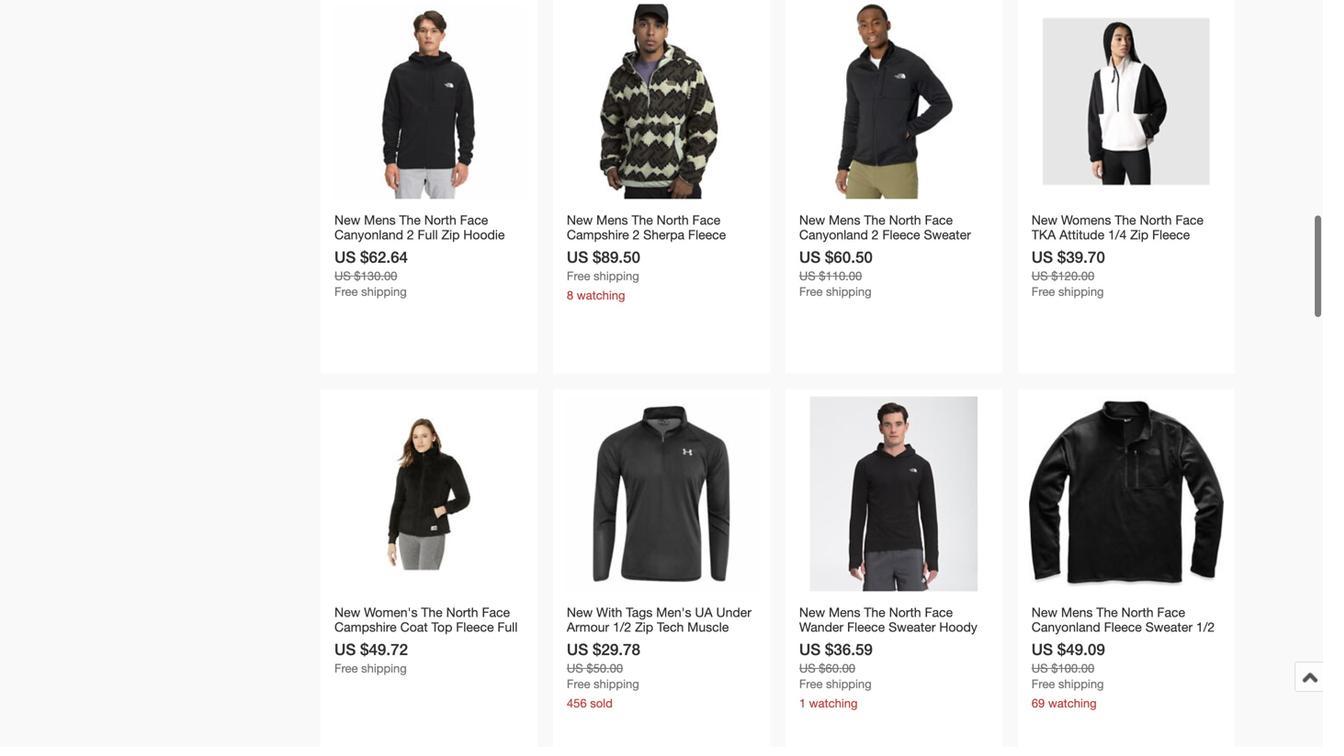 Task type: describe. For each thing, give the bounding box(es) containing it.
jacket inside new women's the north face campshire coat top fleece full zip jacket us $49.72 free shipping
[[357, 635, 395, 650]]

fleece inside the new mens the north face canyonland fleece sweater 1/2 zip jacket us $49.09 us $100.00 free shipping 69 watching
[[1105, 620, 1143, 635]]

north for new mens the north face campshire 2 sherpa fleece hoodie hooded jacket coat us $89.50 free shipping 8 watching
[[657, 213, 689, 228]]

mens for us $62.64
[[364, 213, 396, 228]]

fleece inside new mens the north face wander fleece sweater hoody pullover jacket us $36.59 us $60.00 free shipping 1 watching
[[848, 620, 886, 635]]

full for $49.72
[[498, 620, 518, 635]]

jacket inside new mens the north face canyonland 2 full zip hoodie fleece jacket us $62.64 us $130.00 free shipping
[[376, 242, 414, 257]]

with
[[597, 605, 623, 620]]

us left the $100.00
[[1032, 662, 1049, 676]]

shipping inside new mens the north face canyonland 2 fleece sweater full zip jacket us $60.50 us $110.00 free shipping
[[826, 285, 872, 299]]

face for new mens the north face canyonland 2 full zip hoodie fleece jacket us $62.64 us $130.00 free shipping
[[460, 213, 488, 228]]

ua
[[695, 605, 713, 620]]

shipping inside the new mens the north face canyonland fleece sweater 1/2 zip jacket us $49.09 us $100.00 free shipping 69 watching
[[1059, 677, 1105, 691]]

top inside new women's the north face campshire coat top fleece full zip jacket us $49.72 free shipping
[[432, 620, 453, 635]]

us left $60.00
[[800, 662, 816, 676]]

$36.59
[[825, 640, 873, 659]]

hooded
[[612, 242, 658, 257]]

attitude
[[1060, 227, 1105, 242]]

hoodie for $62.64
[[464, 227, 505, 242]]

campshire for us
[[567, 227, 629, 242]]

us down armour
[[567, 640, 589, 659]]

the for new mens the north face campshire 2 sherpa fleece hoodie hooded jacket coat us $89.50 free shipping 8 watching
[[632, 213, 653, 228]]

jacket inside the new womens the north face tka attitude 1/4 zip fleece jacket coat top us $39.70 us $120.00 free shipping
[[1032, 242, 1070, 257]]

1/4
[[1109, 227, 1127, 242]]

face for new mens the north face canyonland 2 fleece sweater full zip jacket us $60.50 us $110.00 free shipping
[[925, 213, 953, 228]]

69
[[1032, 697, 1046, 711]]

coat inside the new womens the north face tka attitude 1/4 zip fleece jacket coat top us $39.70 us $120.00 free shipping
[[1074, 242, 1102, 257]]

the for new women's the north face campshire coat top fleece full zip jacket us $49.72 free shipping
[[421, 605, 443, 620]]

456
[[567, 697, 587, 711]]

$49.09
[[1058, 640, 1106, 659]]

zip inside new women's the north face campshire coat top fleece full zip jacket us $49.72 free shipping
[[335, 635, 353, 650]]

tech
[[657, 620, 684, 635]]

free inside new women's the north face campshire coat top fleece full zip jacket us $49.72 free shipping
[[335, 662, 358, 676]]

long
[[617, 635, 646, 650]]

new mens the north face canyonland 2 fleece sweater full zip jacket us $60.50 us $110.00 free shipping
[[800, 213, 972, 299]]

new mens the north face canyonland fleece sweater 1/2 zip jacket us $49.09 us $100.00 free shipping 69 watching
[[1032, 605, 1216, 711]]

pullover inside new with tags men's ua under armour 1/2 zip tech muscle pullover long sleeve us $29.78 us $50.00 free shipping 456 sold
[[567, 635, 613, 650]]

new women's the north face campshire coat top fleece full zip jacket us $49.72 free shipping
[[335, 605, 518, 676]]

jacket inside new mens the north face canyonland 2 fleece sweater full zip jacket us $60.50 us $110.00 free shipping
[[845, 242, 884, 257]]

2 for us $89.50
[[633, 227, 640, 242]]

us left $130.00
[[335, 269, 351, 283]]

zip inside new mens the north face canyonland 2 full zip hoodie fleece jacket us $62.64 us $130.00 free shipping
[[442, 227, 460, 242]]

free inside new mens the north face campshire 2 sherpa fleece hoodie hooded jacket coat us $89.50 free shipping 8 watching
[[567, 269, 591, 283]]

free inside new mens the north face wander fleece sweater hoody pullover jacket us $36.59 us $60.00 free shipping 1 watching
[[800, 677, 823, 691]]

jacket inside new mens the north face wander fleece sweater hoody pullover jacket us $36.59 us $60.00 free shipping 1 watching
[[850, 635, 888, 650]]

the for new mens the north face canyonland 2 fleece sweater full zip jacket us $60.50 us $110.00 free shipping
[[865, 213, 886, 228]]

hoodie for us
[[567, 242, 609, 257]]

us up $130.00
[[335, 248, 356, 266]]

2 for us $60.50
[[872, 227, 879, 242]]

pullover inside new mens the north face wander fleece sweater hoody pullover jacket us $36.59 us $60.00 free shipping 1 watching
[[800, 635, 846, 650]]

new for new mens the north face campshire 2 sherpa fleece hoodie hooded jacket coat us $89.50 free shipping 8 watching
[[567, 213, 593, 228]]

shipping inside new mens the north face campshire 2 sherpa fleece hoodie hooded jacket coat us $89.50 free shipping 8 watching
[[594, 269, 640, 283]]

$89.50
[[593, 248, 641, 266]]

mens inside new mens the north face wander fleece sweater hoody pullover jacket us $36.59 us $60.00 free shipping 1 watching
[[829, 605, 861, 620]]

1/2 inside new with tags men's ua under armour 1/2 zip tech muscle pullover long sleeve us $29.78 us $50.00 free shipping 456 sold
[[613, 620, 632, 635]]

$60.00
[[819, 662, 856, 676]]

$120.00
[[1052, 269, 1095, 283]]

face for new women's the north face campshire coat top fleece full zip jacket us $49.72 free shipping
[[482, 605, 510, 620]]

us down tka
[[1032, 248, 1054, 266]]

new for new mens the north face canyonland fleece sweater 1/2 zip jacket us $49.09 us $100.00 free shipping 69 watching
[[1032, 605, 1058, 620]]

wander
[[800, 620, 844, 635]]

watching for $100.00
[[1049, 697, 1097, 711]]

shipping inside new with tags men's ua under armour 1/2 zip tech muscle pullover long sleeve us $29.78 us $50.00 free shipping 456 sold
[[594, 677, 640, 691]]

under
[[717, 605, 752, 620]]

top inside the new womens the north face tka attitude 1/4 zip fleece jacket coat top us $39.70 us $120.00 free shipping
[[1105, 242, 1126, 257]]

new for new women's the north face campshire coat top fleece full zip jacket us $49.72 free shipping
[[335, 605, 361, 620]]

new with tags men's ua under armour 1/2 zip tech muscle pullover long sleeve us $29.78 us $50.00 free shipping 456 sold
[[567, 605, 752, 711]]

new for new mens the north face canyonland 2 fleece sweater full zip jacket us $60.50 us $110.00 free shipping
[[800, 213, 826, 228]]

sweater inside new mens the north face canyonland 2 fleece sweater full zip jacket us $60.50 us $110.00 free shipping
[[924, 227, 972, 242]]

canyonland for $60.50
[[800, 227, 869, 242]]

1
[[800, 697, 806, 711]]

fleece inside the new womens the north face tka attitude 1/4 zip fleece jacket coat top us $39.70 us $120.00 free shipping
[[1153, 227, 1191, 242]]

us inside new mens the north face campshire 2 sherpa fleece hoodie hooded jacket coat us $89.50 free shipping 8 watching
[[567, 248, 589, 266]]

free inside new mens the north face canyonland 2 full zip hoodie fleece jacket us $62.64 us $130.00 free shipping
[[335, 285, 358, 299]]

canyonland for us
[[1032, 620, 1101, 635]]

1/2 inside the new mens the north face canyonland fleece sweater 1/2 zip jacket us $49.09 us $100.00 free shipping 69 watching
[[1197, 620, 1216, 635]]

north for new mens the north face canyonland fleece sweater 1/2 zip jacket us $49.09 us $100.00 free shipping 69 watching
[[1122, 605, 1154, 620]]

full for $60.50
[[800, 242, 820, 257]]

fleece inside new mens the north face canyonland 2 fleece sweater full zip jacket us $60.50 us $110.00 free shipping
[[883, 227, 921, 242]]

$100.00
[[1052, 662, 1095, 676]]

$29.78
[[593, 640, 641, 659]]

face for new mens the north face canyonland fleece sweater 1/2 zip jacket us $49.09 us $100.00 free shipping 69 watching
[[1158, 605, 1186, 620]]

the for new mens the north face canyonland 2 full zip hoodie fleece jacket us $62.64 us $130.00 free shipping
[[399, 213, 421, 228]]

jacket inside new mens the north face campshire 2 sherpa fleece hoodie hooded jacket coat us $89.50 free shipping 8 watching
[[662, 242, 700, 257]]

face for new mens the north face wander fleece sweater hoody pullover jacket us $36.59 us $60.00 free shipping 1 watching
[[925, 605, 953, 620]]

sweater for us $36.59
[[889, 620, 936, 635]]

$60.50
[[825, 248, 873, 266]]

free inside the new womens the north face tka attitude 1/4 zip fleece jacket coat top us $39.70 us $120.00 free shipping
[[1032, 285, 1056, 299]]

us down wander
[[800, 640, 821, 659]]

new mens the north face wander fleece sweater hoody pullover jacket us $36.59 us $60.00 free shipping 1 watching
[[800, 605, 978, 711]]



Task type: vqa. For each thing, say whether or not it's contained in the screenshot.
the the in the New Mens The North Face Canyonland 2 Fleece Sweater Full Zip Jacket US $60.50 US $110.00 Free shipping
yes



Task type: locate. For each thing, give the bounding box(es) containing it.
0 horizontal spatial hoodie
[[464, 227, 505, 242]]

face inside new mens the north face campshire 2 sherpa fleece hoodie hooded jacket coat us $89.50 free shipping 8 watching
[[693, 213, 721, 228]]

shipping
[[594, 269, 640, 283], [361, 285, 407, 299], [826, 285, 872, 299], [1059, 285, 1105, 299], [361, 662, 407, 676], [594, 677, 640, 691], [826, 677, 872, 691], [1059, 677, 1105, 691]]

the for new mens the north face canyonland fleece sweater 1/2 zip jacket us $49.09 us $100.00 free shipping 69 watching
[[1097, 605, 1119, 620]]

shipping inside new mens the north face wander fleece sweater hoody pullover jacket us $36.59 us $60.00 free shipping 1 watching
[[826, 677, 872, 691]]

full
[[418, 227, 438, 242], [800, 242, 820, 257], [498, 620, 518, 635]]

jacket right hooded
[[662, 242, 700, 257]]

$62.64
[[360, 248, 408, 266]]

mens up hooded
[[597, 213, 628, 228]]

new mens the north face canyonland 2 full zip hoodie fleece jacket us $62.64 us $130.00 free shipping
[[335, 213, 505, 299]]

new
[[335, 213, 361, 228], [567, 213, 593, 228], [800, 213, 826, 228], [1032, 213, 1058, 228], [335, 605, 361, 620], [567, 605, 593, 620], [800, 605, 826, 620], [1032, 605, 1058, 620]]

north for new mens the north face wander fleece sweater hoody pullover jacket us $36.59 us $60.00 free shipping 1 watching
[[890, 605, 922, 620]]

top right women's
[[432, 620, 453, 635]]

0 horizontal spatial 1/2
[[613, 620, 632, 635]]

2 1/2 from the left
[[1197, 620, 1216, 635]]

new for new with tags men's ua under armour 1/2 zip tech muscle pullover long sleeve us $29.78 us $50.00 free shipping 456 sold
[[567, 605, 593, 620]]

sweater inside the new mens the north face canyonland fleece sweater 1/2 zip jacket us $49.09 us $100.00 free shipping 69 watching
[[1146, 620, 1193, 635]]

mens inside new mens the north face canyonland 2 full zip hoodie fleece jacket us $62.64 us $130.00 free shipping
[[364, 213, 396, 228]]

2
[[407, 227, 414, 242], [633, 227, 640, 242], [872, 227, 879, 242]]

jacket up $110.00 in the right of the page
[[845, 242, 884, 257]]

canyonland inside new mens the north face canyonland 2 full zip hoodie fleece jacket us $62.64 us $130.00 free shipping
[[335, 227, 404, 242]]

2 horizontal spatial canyonland
[[1032, 620, 1101, 635]]

sweater for us $49.09
[[1146, 620, 1193, 635]]

north for new womens the north face tka attitude 1/4 zip fleece jacket coat top us $39.70 us $120.00 free shipping
[[1140, 213, 1173, 228]]

the right women's
[[421, 605, 443, 620]]

face for new womens the north face tka attitude 1/4 zip fleece jacket coat top us $39.70 us $120.00 free shipping
[[1176, 213, 1204, 228]]

new inside the new womens the north face tka attitude 1/4 zip fleece jacket coat top us $39.70 us $120.00 free shipping
[[1032, 213, 1058, 228]]

new womens the north face tka attitude 1/4 zip fleece jacket coat top us $39.70 us $120.00 free shipping
[[1032, 213, 1204, 299]]

canyonland inside new mens the north face canyonland 2 fleece sweater full zip jacket us $60.50 us $110.00 free shipping
[[800, 227, 869, 242]]

the right womens
[[1115, 213, 1137, 228]]

fleece
[[689, 227, 726, 242], [883, 227, 921, 242], [1153, 227, 1191, 242], [335, 242, 373, 257], [456, 620, 494, 635], [848, 620, 886, 635], [1105, 620, 1143, 635]]

campshire for $49.72
[[335, 620, 397, 635]]

free inside the new mens the north face canyonland fleece sweater 1/2 zip jacket us $49.09 us $100.00 free shipping 69 watching
[[1032, 677, 1056, 691]]

2 horizontal spatial 2
[[872, 227, 879, 242]]

armour
[[567, 620, 610, 635]]

us left $49.72
[[335, 640, 356, 659]]

0 vertical spatial campshire
[[567, 227, 629, 242]]

us inside new women's the north face campshire coat top fleece full zip jacket us $49.72 free shipping
[[335, 640, 356, 659]]

us up $110.00 in the right of the page
[[800, 248, 821, 266]]

watching inside new mens the north face wander fleece sweater hoody pullover jacket us $36.59 us $60.00 free shipping 1 watching
[[810, 697, 858, 711]]

shipping down $49.72
[[361, 662, 407, 676]]

3 2 from the left
[[872, 227, 879, 242]]

shipping inside new mens the north face canyonland 2 full zip hoodie fleece jacket us $62.64 us $130.00 free shipping
[[361, 285, 407, 299]]

sweater
[[924, 227, 972, 242], [889, 620, 936, 635], [1146, 620, 1193, 635]]

north inside new mens the north face canyonland 2 fleece sweater full zip jacket us $60.50 us $110.00 free shipping
[[890, 213, 922, 228]]

coat down womens
[[1074, 242, 1102, 257]]

canyonland up $62.64
[[335, 227, 404, 242]]

watching
[[577, 288, 626, 303], [810, 697, 858, 711], [1049, 697, 1097, 711]]

2 inside new mens the north face campshire 2 sherpa fleece hoodie hooded jacket coat us $89.50 free shipping 8 watching
[[633, 227, 640, 242]]

2 up $60.50
[[872, 227, 879, 242]]

shipping down $120.00
[[1059, 285, 1105, 299]]

jacket down women's
[[357, 635, 395, 650]]

1 horizontal spatial 2
[[633, 227, 640, 242]]

pullover up $50.00 at the left bottom of the page
[[567, 635, 613, 650]]

sherpa
[[644, 227, 685, 242]]

the inside new women's the north face campshire coat top fleece full zip jacket us $49.72 free shipping
[[421, 605, 443, 620]]

0 horizontal spatial coat
[[400, 620, 428, 635]]

2 horizontal spatial watching
[[1049, 697, 1097, 711]]

2 inside new mens the north face canyonland 2 fleece sweater full zip jacket us $60.50 us $110.00 free shipping
[[872, 227, 879, 242]]

campshire up $49.72
[[335, 620, 397, 635]]

the inside new mens the north face canyonland 2 full zip hoodie fleece jacket us $62.64 us $130.00 free shipping
[[399, 213, 421, 228]]

shipping down $110.00 in the right of the page
[[826, 285, 872, 299]]

jacket up the $100.00
[[1054, 635, 1092, 650]]

$49.72
[[360, 640, 408, 659]]

the for new womens the north face tka attitude 1/4 zip fleece jacket coat top us $39.70 us $120.00 free shipping
[[1115, 213, 1137, 228]]

north
[[425, 213, 457, 228], [657, 213, 689, 228], [890, 213, 922, 228], [1140, 213, 1173, 228], [446, 605, 479, 620], [890, 605, 922, 620], [1122, 605, 1154, 620]]

the up $49.09
[[1097, 605, 1119, 620]]

tka
[[1032, 227, 1057, 242]]

face inside new mens the north face canyonland 2 fleece sweater full zip jacket us $60.50 us $110.00 free shipping
[[925, 213, 953, 228]]

campshire inside new women's the north face campshire coat top fleece full zip jacket us $49.72 free shipping
[[335, 620, 397, 635]]

north for new mens the north face canyonland 2 fleece sweater full zip jacket us $60.50 us $110.00 free shipping
[[890, 213, 922, 228]]

shipping down $89.50
[[594, 269, 640, 283]]

us left $50.00 at the left bottom of the page
[[567, 662, 584, 676]]

mens
[[364, 213, 396, 228], [597, 213, 628, 228], [829, 213, 861, 228], [829, 605, 861, 620], [1062, 605, 1093, 620]]

watching right 69 on the right bottom of page
[[1049, 697, 1097, 711]]

full inside new mens the north face canyonland 2 full zip hoodie fleece jacket us $62.64 us $130.00 free shipping
[[418, 227, 438, 242]]

1 horizontal spatial watching
[[810, 697, 858, 711]]

new inside new mens the north face canyonland 2 full zip hoodie fleece jacket us $62.64 us $130.00 free shipping
[[335, 213, 361, 228]]

free inside new mens the north face canyonland 2 fleece sweater full zip jacket us $60.50 us $110.00 free shipping
[[800, 285, 823, 299]]

jacket inside the new mens the north face canyonland fleece sweater 1/2 zip jacket us $49.09 us $100.00 free shipping 69 watching
[[1054, 635, 1092, 650]]

2 2 from the left
[[633, 227, 640, 242]]

us left $89.50
[[567, 248, 589, 266]]

muscle
[[688, 620, 729, 635]]

new left with
[[567, 605, 593, 620]]

0 horizontal spatial 2
[[407, 227, 414, 242]]

1 horizontal spatial 1/2
[[1197, 620, 1216, 635]]

mens for us $60.50
[[829, 213, 861, 228]]

watching for $89.50
[[577, 288, 626, 303]]

mens up $60.50
[[829, 213, 861, 228]]

2 horizontal spatial coat
[[1074, 242, 1102, 257]]

0 horizontal spatial campshire
[[335, 620, 397, 635]]

shipping inside new women's the north face campshire coat top fleece full zip jacket us $49.72 free shipping
[[361, 662, 407, 676]]

the up $62.64
[[399, 213, 421, 228]]

watching for $60.00
[[810, 697, 858, 711]]

pullover
[[567, 635, 613, 650], [800, 635, 846, 650]]

tags
[[626, 605, 653, 620]]

the inside new mens the north face canyonland 2 fleece sweater full zip jacket us $60.50 us $110.00 free shipping
[[865, 213, 886, 228]]

full inside new mens the north face canyonland 2 fleece sweater full zip jacket us $60.50 us $110.00 free shipping
[[800, 242, 820, 257]]

canyonland
[[335, 227, 404, 242], [800, 227, 869, 242], [1032, 620, 1101, 635]]

the up hooded
[[632, 213, 653, 228]]

face inside new mens the north face wander fleece sweater hoody pullover jacket us $36.59 us $60.00 free shipping 1 watching
[[925, 605, 953, 620]]

hoodie inside new mens the north face campshire 2 sherpa fleece hoodie hooded jacket coat us $89.50 free shipping 8 watching
[[567, 242, 609, 257]]

1 horizontal spatial coat
[[704, 242, 731, 257]]

north for new mens the north face canyonland 2 full zip hoodie fleece jacket us $62.64 us $130.00 free shipping
[[425, 213, 457, 228]]

new for new mens the north face canyonland 2 full zip hoodie fleece jacket us $62.64 us $130.00 free shipping
[[335, 213, 361, 228]]

north inside the new mens the north face canyonland fleece sweater 1/2 zip jacket us $49.09 us $100.00 free shipping 69 watching
[[1122, 605, 1154, 620]]

north inside new mens the north face canyonland 2 full zip hoodie fleece jacket us $62.64 us $130.00 free shipping
[[425, 213, 457, 228]]

face for new mens the north face campshire 2 sherpa fleece hoodie hooded jacket coat us $89.50 free shipping 8 watching
[[693, 213, 721, 228]]

north for new women's the north face campshire coat top fleece full zip jacket us $49.72 free shipping
[[446, 605, 479, 620]]

1 horizontal spatial top
[[1105, 242, 1126, 257]]

sweater inside new mens the north face wander fleece sweater hoody pullover jacket us $36.59 us $60.00 free shipping 1 watching
[[889, 620, 936, 635]]

zip inside the new mens the north face canyonland fleece sweater 1/2 zip jacket us $49.09 us $100.00 free shipping 69 watching
[[1032, 635, 1051, 650]]

$130.00
[[354, 269, 398, 283]]

shipping down $130.00
[[361, 285, 407, 299]]

north inside new mens the north face campshire 2 sherpa fleece hoodie hooded jacket coat us $89.50 free shipping 8 watching
[[657, 213, 689, 228]]

face inside the new mens the north face canyonland fleece sweater 1/2 zip jacket us $49.09 us $100.00 free shipping 69 watching
[[1158, 605, 1186, 620]]

jacket up $130.00
[[376, 242, 414, 257]]

fleece inside new women's the north face campshire coat top fleece full zip jacket us $49.72 free shipping
[[456, 620, 494, 635]]

the up $60.50
[[865, 213, 886, 228]]

the
[[399, 213, 421, 228], [632, 213, 653, 228], [865, 213, 886, 228], [1115, 213, 1137, 228], [421, 605, 443, 620], [865, 605, 886, 620], [1097, 605, 1119, 620]]

$39.70
[[1058, 248, 1106, 266]]

new up $49.09
[[1032, 605, 1058, 620]]

campshire inside new mens the north face campshire 2 sherpa fleece hoodie hooded jacket coat us $89.50 free shipping 8 watching
[[567, 227, 629, 242]]

sold
[[590, 697, 613, 711]]

free
[[567, 269, 591, 283], [335, 285, 358, 299], [800, 285, 823, 299], [1032, 285, 1056, 299], [335, 662, 358, 676], [567, 677, 591, 691], [800, 677, 823, 691], [1032, 677, 1056, 691]]

new inside new mens the north face wander fleece sweater hoody pullover jacket us $36.59 us $60.00 free shipping 1 watching
[[800, 605, 826, 620]]

face
[[460, 213, 488, 228], [693, 213, 721, 228], [925, 213, 953, 228], [1176, 213, 1204, 228], [482, 605, 510, 620], [925, 605, 953, 620], [1158, 605, 1186, 620]]

zip inside new with tags men's ua under armour 1/2 zip tech muscle pullover long sleeve us $29.78 us $50.00 free shipping 456 sold
[[635, 620, 654, 635]]

the for new mens the north face wander fleece sweater hoody pullover jacket us $36.59 us $60.00 free shipping 1 watching
[[865, 605, 886, 620]]

mens inside the new mens the north face canyonland fleece sweater 1/2 zip jacket us $49.09 us $100.00 free shipping 69 watching
[[1062, 605, 1093, 620]]

new inside new women's the north face campshire coat top fleece full zip jacket us $49.72 free shipping
[[335, 605, 361, 620]]

0 horizontal spatial canyonland
[[335, 227, 404, 242]]

top
[[1105, 242, 1126, 257], [432, 620, 453, 635]]

2 up $62.64
[[407, 227, 414, 242]]

the up $36.59
[[865, 605, 886, 620]]

0 vertical spatial top
[[1105, 242, 1126, 257]]

pullover up $60.00
[[800, 635, 846, 650]]

free inside new with tags men's ua under armour 1/2 zip tech muscle pullover long sleeve us $29.78 us $50.00 free shipping 456 sold
[[567, 677, 591, 691]]

coat right sherpa
[[704, 242, 731, 257]]

campshire up $89.50
[[567, 227, 629, 242]]

coat
[[704, 242, 731, 257], [1074, 242, 1102, 257], [400, 620, 428, 635]]

campshire
[[567, 227, 629, 242], [335, 620, 397, 635]]

watching inside the new mens the north face canyonland fleece sweater 1/2 zip jacket us $49.09 us $100.00 free shipping 69 watching
[[1049, 697, 1097, 711]]

canyonland for $62.64
[[335, 227, 404, 242]]

zip
[[442, 227, 460, 242], [1131, 227, 1149, 242], [824, 242, 842, 257], [635, 620, 654, 635], [335, 635, 353, 650], [1032, 635, 1051, 650]]

new for new mens the north face wander fleece sweater hoody pullover jacket us $36.59 us $60.00 free shipping 1 watching
[[800, 605, 826, 620]]

coat inside new women's the north face campshire coat top fleece full zip jacket us $49.72 free shipping
[[400, 620, 428, 635]]

the inside new mens the north face wander fleece sweater hoody pullover jacket us $36.59 us $60.00 free shipping 1 watching
[[865, 605, 886, 620]]

us left $120.00
[[1032, 269, 1049, 283]]

1 horizontal spatial canyonland
[[800, 227, 869, 242]]

1 2 from the left
[[407, 227, 414, 242]]

shipping down $50.00 at the left bottom of the page
[[594, 677, 640, 691]]

0 horizontal spatial full
[[418, 227, 438, 242]]

the inside the new mens the north face canyonland fleece sweater 1/2 zip jacket us $49.09 us $100.00 free shipping 69 watching
[[1097, 605, 1119, 620]]

north inside new mens the north face wander fleece sweater hoody pullover jacket us $36.59 us $60.00 free shipping 1 watching
[[890, 605, 922, 620]]

1/2
[[613, 620, 632, 635], [1197, 620, 1216, 635]]

2 inside new mens the north face canyonland 2 full zip hoodie fleece jacket us $62.64 us $130.00 free shipping
[[407, 227, 414, 242]]

1 horizontal spatial hoodie
[[567, 242, 609, 257]]

canyonland up $49.09
[[1032, 620, 1101, 635]]

jacket up $120.00
[[1032, 242, 1070, 257]]

the inside new mens the north face campshire 2 sherpa fleece hoodie hooded jacket coat us $89.50 free shipping 8 watching
[[632, 213, 653, 228]]

coat up $49.72
[[400, 620, 428, 635]]

women's
[[364, 605, 418, 620]]

1 vertical spatial top
[[432, 620, 453, 635]]

1 pullover from the left
[[567, 635, 613, 650]]

2 left sherpa
[[633, 227, 640, 242]]

coat inside new mens the north face campshire 2 sherpa fleece hoodie hooded jacket coat us $89.50 free shipping 8 watching
[[704, 242, 731, 257]]

us
[[335, 248, 356, 266], [567, 248, 589, 266], [800, 248, 821, 266], [1032, 248, 1054, 266], [335, 269, 351, 283], [800, 269, 816, 283], [1032, 269, 1049, 283], [335, 640, 356, 659], [567, 640, 589, 659], [800, 640, 821, 659], [1032, 640, 1054, 659], [567, 662, 584, 676], [800, 662, 816, 676], [1032, 662, 1049, 676]]

mens up $62.64
[[364, 213, 396, 228]]

new inside new with tags men's ua under armour 1/2 zip tech muscle pullover long sleeve us $29.78 us $50.00 free shipping 456 sold
[[567, 605, 593, 620]]

jacket
[[376, 242, 414, 257], [662, 242, 700, 257], [845, 242, 884, 257], [1032, 242, 1070, 257], [357, 635, 395, 650], [850, 635, 888, 650], [1054, 635, 1092, 650]]

2 for us $62.64
[[407, 227, 414, 242]]

new inside the new mens the north face canyonland fleece sweater 1/2 zip jacket us $49.09 us $100.00 free shipping 69 watching
[[1032, 605, 1058, 620]]

men's
[[657, 605, 692, 620]]

mens inside new mens the north face canyonland 2 fleece sweater full zip jacket us $60.50 us $110.00 free shipping
[[829, 213, 861, 228]]

new up $62.64
[[335, 213, 361, 228]]

mens up $36.59
[[829, 605, 861, 620]]

face inside the new womens the north face tka attitude 1/4 zip fleece jacket coat top us $39.70 us $120.00 free shipping
[[1176, 213, 1204, 228]]

0 horizontal spatial watching
[[577, 288, 626, 303]]

new up $60.50
[[800, 213, 826, 228]]

us left $110.00 in the right of the page
[[800, 269, 816, 283]]

north inside new women's the north face campshire coat top fleece full zip jacket us $49.72 free shipping
[[446, 605, 479, 620]]

fleece inside new mens the north face canyonland 2 full zip hoodie fleece jacket us $62.64 us $130.00 free shipping
[[335, 242, 373, 257]]

$50.00
[[587, 662, 623, 676]]

mens inside new mens the north face campshire 2 sherpa fleece hoodie hooded jacket coat us $89.50 free shipping 8 watching
[[597, 213, 628, 228]]

canyonland up $60.50
[[800, 227, 869, 242]]

2 pullover from the left
[[800, 635, 846, 650]]

mens for us $89.50
[[597, 213, 628, 228]]

new inside new mens the north face campshire 2 sherpa fleece hoodie hooded jacket coat us $89.50 free shipping 8 watching
[[567, 213, 593, 228]]

shipping down $60.00
[[826, 677, 872, 691]]

1 horizontal spatial full
[[498, 620, 518, 635]]

new mens the north face campshire 2 sherpa fleece hoodie hooded jacket coat us $89.50 free shipping 8 watching
[[567, 213, 731, 303]]

watching inside new mens the north face campshire 2 sherpa fleece hoodie hooded jacket coat us $89.50 free shipping 8 watching
[[577, 288, 626, 303]]

zip inside the new womens the north face tka attitude 1/4 zip fleece jacket coat top us $39.70 us $120.00 free shipping
[[1131, 227, 1149, 242]]

womens
[[1062, 213, 1112, 228]]

mens up $49.09
[[1062, 605, 1093, 620]]

0 horizontal spatial top
[[432, 620, 453, 635]]

canyonland inside the new mens the north face canyonland fleece sweater 1/2 zip jacket us $49.09 us $100.00 free shipping 69 watching
[[1032, 620, 1101, 635]]

0 horizontal spatial pullover
[[567, 635, 613, 650]]

shipping down the $100.00
[[1059, 677, 1105, 691]]

new left the attitude
[[1032, 213, 1058, 228]]

2 horizontal spatial full
[[800, 242, 820, 257]]

jacket up $60.00
[[850, 635, 888, 650]]

hoodie inside new mens the north face canyonland 2 full zip hoodie fleece jacket us $62.64 us $130.00 free shipping
[[464, 227, 505, 242]]

zip inside new mens the north face canyonland 2 fleece sweater full zip jacket us $60.50 us $110.00 free shipping
[[824, 242, 842, 257]]

1 horizontal spatial pullover
[[800, 635, 846, 650]]

new for new womens the north face tka attitude 1/4 zip fleece jacket coat top us $39.70 us $120.00 free shipping
[[1032, 213, 1058, 228]]

sleeve
[[650, 635, 688, 650]]

watching right "1"
[[810, 697, 858, 711]]

watching right 8
[[577, 288, 626, 303]]

1 vertical spatial campshire
[[335, 620, 397, 635]]

top down womens
[[1105, 242, 1126, 257]]

face inside new women's the north face campshire coat top fleece full zip jacket us $49.72 free shipping
[[482, 605, 510, 620]]

north inside the new womens the north face tka attitude 1/4 zip fleece jacket coat top us $39.70 us $120.00 free shipping
[[1140, 213, 1173, 228]]

1 horizontal spatial campshire
[[567, 227, 629, 242]]

full inside new women's the north face campshire coat top fleece full zip jacket us $49.72 free shipping
[[498, 620, 518, 635]]

new left women's
[[335, 605, 361, 620]]

hoodie
[[464, 227, 505, 242], [567, 242, 609, 257]]

new up $36.59
[[800, 605, 826, 620]]

new inside new mens the north face canyonland 2 fleece sweater full zip jacket us $60.50 us $110.00 free shipping
[[800, 213, 826, 228]]

shipping inside the new womens the north face tka attitude 1/4 zip fleece jacket coat top us $39.70 us $120.00 free shipping
[[1059, 285, 1105, 299]]

new up $89.50
[[567, 213, 593, 228]]

hoody
[[940, 620, 978, 635]]

8
[[567, 288, 574, 303]]

1 1/2 from the left
[[613, 620, 632, 635]]

$110.00
[[819, 269, 863, 283]]

us up the $100.00
[[1032, 640, 1054, 659]]

face inside new mens the north face canyonland 2 full zip hoodie fleece jacket us $62.64 us $130.00 free shipping
[[460, 213, 488, 228]]

the inside the new womens the north face tka attitude 1/4 zip fleece jacket coat top us $39.70 us $120.00 free shipping
[[1115, 213, 1137, 228]]

fleece inside new mens the north face campshire 2 sherpa fleece hoodie hooded jacket coat us $89.50 free shipping 8 watching
[[689, 227, 726, 242]]



